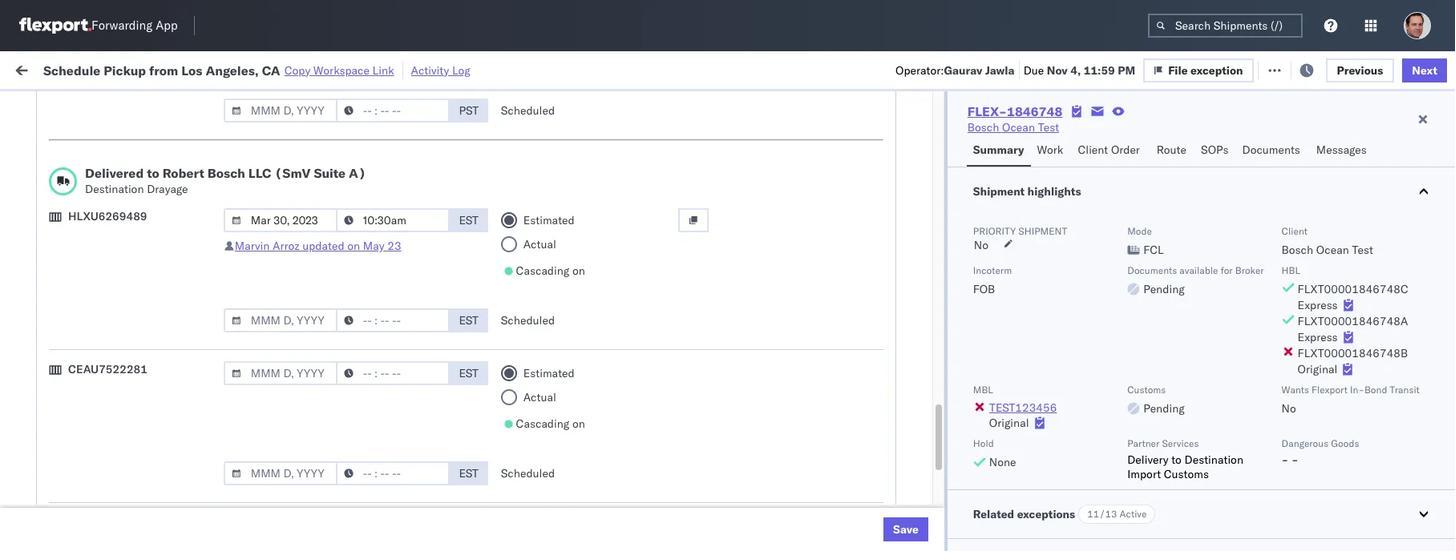 Task type: vqa. For each thing, say whether or not it's contained in the screenshot.
2022 associated with SCHEDULE PICKUP FROM LOS ANGELES, CA link for first 'Schedule Pickup from Los Angeles, CA' button
yes



Task type: locate. For each thing, give the bounding box(es) containing it.
pdt, up the 11:00 pm pst, nov 8, 2022
[[313, 302, 338, 316]]

2 upload customs clearance documents from the top
[[37, 328, 176, 359]]

0 vertical spatial estimated
[[523, 213, 575, 228]]

2 omkar from the top
[[1292, 443, 1326, 457]]

1 uetu5238478 from the top
[[1073, 372, 1152, 386]]

schedule pickup from los angeles, ca link down drayage
[[37, 222, 228, 254]]

savant right dangerous
[[1329, 443, 1364, 457]]

mbl/mawb numbers
[[1092, 131, 1190, 143]]

4 resize handle column header from the left
[[568, 124, 587, 552]]

4 flex-1889466 from the top
[[885, 478, 968, 493]]

delivery down confirm pickup from los angeles, ca
[[81, 477, 122, 492]]

0 vertical spatial work
[[175, 62, 203, 77]]

destination
[[85, 182, 144, 196], [1185, 453, 1244, 467]]

pm down the 11:00 pm pst, nov 8, 2022
[[292, 372, 310, 387]]

ceau7522281, down "priority shipment"
[[988, 266, 1070, 281]]

4, for fourth schedule pickup from los angeles, ca button from the bottom of the page
[[364, 231, 375, 246]]

for left 'broker'
[[1221, 265, 1233, 277]]

11:00
[[258, 337, 289, 352]]

jawla down "messages"
[[1331, 161, 1359, 175]]

1 upload customs clearance documents button from the top
[[37, 151, 228, 185]]

3 1889466 from the top
[[920, 443, 968, 457]]

1 1889466 from the top
[[920, 372, 968, 387]]

1 horizontal spatial to
[[1172, 453, 1182, 467]]

ymluw236679313
[[1092, 161, 1195, 175]]

schedule delivery appointment button up confirm pickup from los angeles, ca
[[37, 406, 197, 424]]

0 horizontal spatial work
[[175, 62, 203, 77]]

route button
[[1150, 136, 1195, 167]]

2 vertical spatial gaurav
[[1292, 267, 1329, 281]]

2 upload from the top
[[37, 328, 73, 343]]

-- : -- -- text field up "8,"
[[336, 309, 450, 333]]

2022 right "8,"
[[377, 337, 405, 352]]

4, up "8,"
[[364, 302, 375, 316]]

est for 1st -- : -- -- text box from the bottom
[[459, 366, 479, 381]]

1889466 left test123456 button
[[920, 408, 968, 422]]

lhuu7894563, for confirm delivery
[[988, 478, 1071, 492]]

to down services
[[1172, 453, 1182, 467]]

omkar savant down wants flexport in-bond transit no
[[1292, 443, 1364, 457]]

mbl/mawb numbers button
[[1084, 127, 1268, 144]]

pickup for 4th schedule pickup from los angeles, ca button from the top of the page
[[87, 505, 122, 519]]

none
[[989, 455, 1016, 470]]

from inside confirm pickup from los angeles, ca
[[118, 434, 142, 449]]

from up confirm pickup from los angeles, ca link
[[125, 364, 148, 378]]

schedule delivery appointment link down delivered
[[37, 194, 197, 210]]

scheduled for ceau7522281
[[501, 467, 555, 481]]

2 vertical spatial pst,
[[307, 478, 331, 493]]

dec left 13,
[[340, 372, 361, 387]]

0 vertical spatial pending
[[1143, 282, 1185, 297]]

omkar left goods
[[1292, 443, 1326, 457]]

0 horizontal spatial numbers
[[988, 137, 1027, 149]]

bosch inside delivered to robert bosch llc (smv suite a) destination drayage
[[208, 165, 245, 181]]

schedule pickup from los angeles, ca
[[37, 222, 216, 253], [37, 293, 216, 324], [37, 364, 216, 394], [37, 505, 216, 535]]

schedule pickup from los angeles, ca button down drayage
[[37, 222, 228, 255]]

lhuu7894563, uetu5238478 up the exceptions
[[988, 478, 1152, 492]]

1 cascading from the top
[[516, 264, 570, 278]]

0 vertical spatial cascading on
[[516, 264, 585, 278]]

ceau7522281, down shipment highlights
[[988, 231, 1070, 245]]

schedule delivery appointment
[[37, 195, 197, 210], [37, 266, 197, 280], [37, 407, 197, 421]]

lhuu7894563, uetu5238478 for schedule pickup from los angeles, ca
[[988, 372, 1152, 386]]

customs up ceau7522281
[[76, 328, 121, 343]]

order
[[1111, 143, 1140, 157]]

resize handle column header for mode button
[[568, 124, 587, 552]]

actual for ceau7522281
[[523, 390, 556, 405]]

0 vertical spatial omkar savant
[[1292, 231, 1364, 246]]

jawla up flxt00001846748c
[[1331, 267, 1359, 281]]

1889466
[[920, 372, 968, 387], [920, 408, 968, 422], [920, 443, 968, 457], [920, 478, 968, 493]]

0 vertical spatial mode
[[491, 131, 515, 143]]

4, right due
[[1071, 63, 1081, 77]]

est
[[459, 213, 479, 228], [459, 313, 479, 328], [459, 366, 479, 381], [459, 467, 479, 481]]

1 savant from the top
[[1329, 231, 1364, 246]]

2022 for 12:00 am pdt, aug 19, 2022's upload customs clearance documents link
[[386, 161, 414, 175]]

est for second -- : -- -- text box from the bottom of the page
[[459, 313, 479, 328]]

3 mmm d, yyyy text field from the top
[[224, 309, 337, 333]]

0 vertical spatial upload customs clearance documents
[[37, 152, 176, 182]]

schedule pickup from los angeles, ca link down confirm delivery button
[[37, 504, 228, 536]]

7 resize handle column header from the left
[[961, 124, 980, 552]]

9 resize handle column header from the left
[[1265, 124, 1284, 552]]

schedule pickup from los angeles, ca link up confirm pickup from los angeles, ca link
[[37, 363, 228, 395]]

1 horizontal spatial import
[[1127, 467, 1161, 482]]

11:59 for fourth schedule pickup from los angeles, ca button from the bottom of the page
[[258, 231, 289, 246]]

client for client order
[[1078, 143, 1108, 157]]

2 schedule pickup from los angeles, ca link from the top
[[37, 292, 228, 324]]

dec for 24,
[[334, 478, 355, 493]]

express for flxt00001846748a
[[1298, 330, 1338, 345]]

0 horizontal spatial to
[[147, 165, 159, 181]]

0 vertical spatial schedule delivery appointment
[[37, 195, 197, 210]]

mbl/mawb
[[1092, 131, 1148, 143]]

2 horizontal spatial client
[[1282, 225, 1308, 237]]

related
[[973, 508, 1014, 522]]

for left work,
[[154, 99, 167, 111]]

3 -- : -- -- text field from the top
[[336, 309, 450, 333]]

1 resize handle column header from the left
[[229, 124, 249, 552]]

0 vertical spatial express
[[1298, 298, 1338, 313]]

0 horizontal spatial no
[[380, 99, 392, 111]]

2 horizontal spatial no
[[1282, 402, 1296, 416]]

0 vertical spatial schedule delivery appointment link
[[37, 194, 197, 210]]

1 schedule delivery appointment link from the top
[[37, 194, 197, 210]]

1 express from the top
[[1298, 298, 1338, 313]]

from down confirm pickup from los angeles, ca button
[[125, 505, 148, 519]]

by:
[[58, 98, 73, 113]]

3 hlxu8034992 from the top
[[1158, 266, 1237, 281]]

1 vertical spatial mode
[[1127, 225, 1152, 237]]

11:59 left updated
[[258, 231, 289, 246]]

import inside button
[[136, 62, 172, 77]]

778
[[296, 62, 316, 77]]

import up ready
[[136, 62, 172, 77]]

1846748
[[1007, 103, 1063, 119], [920, 196, 968, 210], [920, 231, 968, 246], [920, 267, 968, 281], [920, 302, 968, 316], [920, 337, 968, 352]]

documents right sops button
[[1242, 143, 1300, 157]]

no down priority
[[974, 238, 989, 253]]

pdt, for fourth schedule pickup from los angeles, ca button from the bottom of the page
[[313, 231, 338, 246]]

2 est from the top
[[459, 313, 479, 328]]

0 vertical spatial cascading
[[516, 264, 570, 278]]

mode inside button
[[491, 131, 515, 143]]

1 hlxu6269489, from the top
[[1073, 196, 1155, 210]]

2022 right updated
[[378, 231, 405, 246]]

flex-1889466 for confirm delivery
[[885, 478, 968, 493]]

2 vertical spatial jawla
[[1331, 267, 1359, 281]]

2 11:59 pm pdt, nov 4, 2022 from the top
[[258, 231, 405, 246]]

mmm d, yyyy text field for 3rd -- : -- -- text box from the bottom of the page
[[224, 208, 337, 233]]

2 hlxu8034992 from the top
[[1158, 231, 1237, 245]]

upload customs clearance documents link up ceau7522281
[[37, 328, 228, 360]]

1 vertical spatial actual
[[523, 390, 556, 405]]

2 express from the top
[[1298, 330, 1338, 345]]

flex-1889466 for schedule pickup from los angeles, ca
[[885, 372, 968, 387]]

1 ocean fcl from the top
[[491, 196, 547, 210]]

11:59
[[1084, 63, 1115, 77], [258, 196, 289, 210], [258, 231, 289, 246], [258, 302, 289, 316], [258, 372, 289, 387]]

schedule delivery appointment up confirm pickup from los angeles, ca
[[37, 407, 197, 421]]

1 horizontal spatial destination
[[1185, 453, 1244, 467]]

schedule pickup from los angeles, ca button up confirm pickup from los angeles, ca link
[[37, 363, 228, 396]]

fcl for upload customs clearance documents link associated with 11:00 pm pst, nov 8, 2022
[[526, 337, 547, 352]]

from for third schedule pickup from los angeles, ca link
[[125, 364, 148, 378]]

2 schedule delivery appointment button from the top
[[37, 265, 197, 283]]

from down drayage
[[125, 222, 148, 237]]

shipment highlights button
[[948, 168, 1455, 216]]

gaurav jawla for ymluw236679313
[[1292, 161, 1359, 175]]

test123456 down client bosch ocean test incoterm fob
[[1092, 302, 1160, 316]]

1 vertical spatial appointment
[[131, 266, 197, 280]]

1 lhuu7894563, uetu5238478 from the top
[[988, 372, 1152, 386]]

schedule delivery appointment down hlxu6269489
[[37, 266, 197, 280]]

no inside wants flexport in-bond transit no
[[1282, 402, 1296, 416]]

clearance up drayage
[[124, 152, 176, 166]]

lhuu7894563, for schedule pickup from los angeles, ca
[[988, 372, 1071, 386]]

angeles, inside confirm pickup from los angeles, ca
[[166, 434, 210, 449]]

for
[[154, 99, 167, 111], [1221, 265, 1233, 277]]

on
[[393, 62, 406, 77], [347, 239, 360, 253], [572, 264, 585, 278], [572, 417, 585, 431]]

import down partner
[[1127, 467, 1161, 482]]

0 horizontal spatial destination
[[85, 182, 144, 196]]

0 vertical spatial upload customs clearance documents link
[[37, 151, 228, 183]]

2 vertical spatial 11:59 pm pdt, nov 4, 2022
[[258, 302, 405, 316]]

uetu5238478 for schedule pickup from los angeles, ca
[[1073, 372, 1152, 386]]

4, left 23
[[364, 231, 375, 246]]

5 ocean fcl from the top
[[491, 337, 547, 352]]

1 upload customs clearance documents from the top
[[37, 152, 176, 182]]

am
[[292, 161, 311, 175], [285, 478, 304, 493]]

2 schedule pickup from los angeles, ca button from the top
[[37, 292, 228, 326]]

ocean fcl for 2nd schedule pickup from los angeles, ca link
[[491, 302, 547, 316]]

2 - from the left
[[1292, 453, 1299, 467]]

2 vertical spatial schedule delivery appointment link
[[37, 406, 197, 422]]

2 scheduled from the top
[[501, 313, 555, 328]]

ocean fcl for third schedule pickup from los angeles, ca link
[[491, 372, 547, 387]]

6 ocean fcl from the top
[[491, 372, 547, 387]]

0 vertical spatial 11:59 pm pdt, nov 4, 2022
[[258, 196, 405, 210]]

for for available
[[1221, 265, 1233, 277]]

appointment for flex-1846748
[[131, 266, 197, 280]]

jawla
[[985, 63, 1015, 77], [1331, 161, 1359, 175], [1331, 267, 1359, 281]]

schedule pickup from los angeles, ca up confirm pickup from los angeles, ca
[[37, 364, 216, 394]]

lhuu7894563, uetu5238478 down test123456 button
[[988, 443, 1152, 457]]

client name
[[595, 131, 649, 143]]

3 11:59 pm pdt, nov 4, 2022 from the top
[[258, 302, 405, 316]]

mbl
[[973, 384, 993, 396]]

1 vertical spatial gaurav
[[1292, 161, 1329, 175]]

2 pending from the top
[[1143, 402, 1185, 416]]

hlxu6269489, for 3rd schedule delivery appointment link from the bottom
[[1073, 196, 1155, 210]]

0 vertical spatial actual
[[523, 237, 556, 252]]

pickup for second schedule pickup from los angeles, ca button from the bottom of the page
[[87, 364, 122, 378]]

1 schedule pickup from los angeles, ca button from the top
[[37, 222, 228, 255]]

0 horizontal spatial client
[[595, 131, 621, 143]]

mode down ymluw236679313
[[1127, 225, 1152, 237]]

log
[[452, 63, 471, 77]]

batch action button
[[1340, 57, 1445, 81]]

ceau7522281, hlxu6269489, hlxu8034992 for 3rd schedule delivery appointment link from the bottom
[[988, 196, 1237, 210]]

0 vertical spatial am
[[292, 161, 311, 175]]

1 upload customs clearance documents link from the top
[[37, 151, 228, 183]]

11:59 right due
[[1084, 63, 1115, 77]]

4 lhuu7894563, from the top
[[988, 478, 1071, 492]]

1 ceau7522281, hlxu6269489, hlxu8034992 from the top
[[988, 196, 1237, 210]]

uetu5238478
[[1073, 372, 1152, 386], [1073, 407, 1152, 422], [1073, 443, 1152, 457], [1073, 478, 1152, 492]]

1 vertical spatial estimated
[[523, 366, 575, 381]]

marvin arroz updated on may 23 button
[[235, 239, 401, 253]]

pm up the 11:00 pm pst, nov 8, 2022
[[292, 302, 310, 316]]

from up work,
[[149, 62, 178, 78]]

0 vertical spatial jawla
[[985, 63, 1015, 77]]

6 resize handle column header from the left
[[832, 124, 851, 552]]

cascading on for ceau7522281
[[516, 417, 585, 431]]

0 vertical spatial schedule delivery appointment button
[[37, 194, 197, 212]]

gaurav down "messages"
[[1292, 161, 1329, 175]]

previous button
[[1326, 58, 1395, 82]]

delivery inside confirm delivery 'link'
[[81, 477, 122, 492]]

confirm inside 'link'
[[37, 477, 78, 492]]

container
[[988, 124, 1031, 136]]

0 vertical spatial for
[[154, 99, 167, 111]]

import work
[[136, 62, 203, 77]]

MMM D, YYYY text field
[[224, 99, 337, 123], [224, 208, 337, 233], [224, 309, 337, 333], [224, 362, 337, 386], [224, 462, 337, 486]]

pending
[[1143, 282, 1185, 297], [1143, 402, 1185, 416]]

1 vertical spatial dec
[[334, 478, 355, 493]]

pst, left "24,"
[[307, 478, 331, 493]]

ocean inside client bosch ocean test incoterm fob
[[1316, 243, 1349, 257]]

filtered
[[16, 98, 55, 113]]

confirm
[[37, 434, 78, 449], [37, 477, 78, 492]]

2 upload customs clearance documents button from the top
[[37, 328, 228, 361]]

3 appointment from the top
[[131, 407, 197, 421]]

1 11:59 pm pdt, nov 4, 2022 from the top
[[258, 196, 405, 210]]

pm for 4th schedule pickup from los angeles, ca link from the bottom of the page
[[292, 231, 310, 246]]

abcdefg78456546 for confirm delivery
[[1092, 478, 1200, 493]]

from
[[149, 62, 178, 78], [125, 222, 148, 237], [125, 293, 148, 307], [125, 364, 148, 378], [118, 434, 142, 449], [125, 505, 148, 519]]

1 flex-1889466 from the top
[[885, 372, 968, 387]]

pst, up the 11:59 pm pst, dec 13, 2022
[[313, 337, 337, 352]]

0 vertical spatial savant
[[1329, 231, 1364, 246]]

1 horizontal spatial -
[[1292, 453, 1299, 467]]

appointment down robert
[[131, 195, 197, 210]]

1 vertical spatial gaurav jawla
[[1292, 267, 1359, 281]]

1 vertical spatial express
[[1298, 330, 1338, 345]]

1 abcdefg78456546 from the top
[[1092, 372, 1200, 387]]

2 appointment from the top
[[131, 266, 197, 280]]

omkar savant up hbl
[[1292, 231, 1364, 246]]

omkar savant for lhuu7894563, uetu5238478
[[1292, 443, 1364, 457]]

11:59 up 11:00
[[258, 302, 289, 316]]

0 vertical spatial import
[[136, 62, 172, 77]]

1 vertical spatial to
[[1172, 453, 1182, 467]]

ca for third schedule pickup from los angeles, ca link
[[37, 380, 52, 394]]

1 vertical spatial pending
[[1143, 402, 1185, 416]]

1889466 for confirm delivery
[[920, 478, 968, 493]]

documents down the workitem on the left top
[[37, 168, 95, 182]]

services
[[1162, 438, 1199, 450]]

0 horizontal spatial import
[[136, 62, 172, 77]]

1 -- : -- -- text field from the top
[[336, 99, 450, 123]]

11 resize handle column header from the left
[[1414, 124, 1434, 552]]

0 vertical spatial appointment
[[131, 195, 197, 210]]

2 vertical spatial schedule delivery appointment
[[37, 407, 197, 421]]

flex id
[[860, 131, 890, 143]]

dec left "24,"
[[334, 478, 355, 493]]

2 savant from the top
[[1329, 443, 1364, 457]]

4 est from the top
[[459, 467, 479, 481]]

0 vertical spatial omkar
[[1292, 231, 1326, 246]]

transit
[[1390, 384, 1420, 396]]

1 horizontal spatial original
[[1298, 362, 1338, 377]]

schedule pickup from los angeles, ca for 4th schedule pickup from los angeles, ca link from the bottom of the page
[[37, 222, 216, 253]]

nov down a)
[[341, 196, 362, 210]]

test inside client bosch ocean test incoterm fob
[[1352, 243, 1373, 257]]

flex-1660288 button
[[860, 157, 972, 179], [860, 157, 972, 179]]

from up ceau7522281
[[125, 293, 148, 307]]

lhuu7894563, uetu5238478 up test123456 button
[[988, 372, 1152, 386]]

confirm pickup from los angeles, ca
[[37, 434, 210, 465]]

2022 down 23
[[378, 302, 405, 316]]

2 vertical spatial schedule delivery appointment button
[[37, 406, 197, 424]]

upload customs clearance documents link
[[37, 151, 228, 183], [37, 328, 228, 360]]

original down test123456 button
[[989, 416, 1029, 431]]

ocean fcl for 3rd schedule delivery appointment link from the bottom
[[491, 196, 547, 210]]

pst, down the 11:00 pm pst, nov 8, 2022
[[313, 372, 337, 387]]

activity log
[[411, 63, 471, 77]]

2022 for 2nd schedule pickup from los angeles, ca link
[[378, 302, 405, 316]]

1 vertical spatial 11:59 pm pdt, nov 4, 2022
[[258, 231, 405, 246]]

jawla for caiu7969337
[[1331, 161, 1359, 175]]

11/13 active
[[1087, 508, 1147, 520]]

1 vertical spatial omkar
[[1292, 443, 1326, 457]]

2 cascading from the top
[[516, 417, 570, 431]]

copy
[[284, 63, 310, 77]]

3 schedule delivery appointment link from the top
[[37, 406, 197, 422]]

1 vertical spatial schedule delivery appointment button
[[37, 265, 197, 283]]

ceau7522281, hlxu6269489, hlxu8034992
[[988, 196, 1237, 210], [988, 231, 1237, 245], [988, 266, 1237, 281], [988, 301, 1237, 316]]

8 resize handle column header from the left
[[1065, 124, 1084, 552]]

1 actual from the top
[[523, 237, 556, 252]]

schedule pickup from los angeles, ca button down confirm delivery button
[[37, 504, 228, 538]]

pm for 2nd schedule pickup from los angeles, ca link
[[292, 302, 310, 316]]

flxt00001846748c
[[1298, 282, 1409, 297]]

abcdefg78456546 for confirm pickup from los angeles, ca
[[1092, 443, 1200, 457]]

11:59 down llc
[[258, 196, 289, 210]]

resize handle column header
[[229, 124, 249, 552], [407, 124, 427, 552], [463, 124, 483, 552], [568, 124, 587, 552], [672, 124, 691, 552], [832, 124, 851, 552], [961, 124, 980, 552], [1065, 124, 1084, 552], [1265, 124, 1284, 552], [1369, 124, 1389, 552], [1414, 124, 1434, 552]]

1 vertical spatial import
[[1127, 467, 1161, 482]]

schedule delivery appointment button down hlxu6269489
[[37, 265, 197, 283]]

dec
[[340, 372, 361, 387], [334, 478, 355, 493]]

1 vertical spatial jawla
[[1331, 161, 1359, 175]]

confirm up confirm delivery 'link' at left
[[37, 434, 78, 449]]

omkar for ceau7522281, hlxu6269489, hlxu8034992
[[1292, 231, 1326, 246]]

-
[[1282, 453, 1289, 467], [1292, 453, 1299, 467]]

documents inside button
[[1242, 143, 1300, 157]]

resize handle column header for client name button
[[672, 124, 691, 552]]

3 ceau7522281, from the top
[[988, 266, 1070, 281]]

upload customs clearance documents
[[37, 152, 176, 182], [37, 328, 176, 359]]

forwarding app
[[91, 18, 178, 33]]

0 vertical spatial confirm
[[37, 434, 78, 449]]

pm right marvin
[[292, 231, 310, 246]]

from for confirm pickup from los angeles, ca link
[[118, 434, 142, 449]]

1889466 for schedule pickup from los angeles, ca
[[920, 372, 968, 387]]

ocean fcl for 4th schedule pickup from los angeles, ca link from the bottom of the page
[[491, 231, 547, 246]]

from for 2nd schedule pickup from los angeles, ca link
[[125, 293, 148, 307]]

mode
[[491, 131, 515, 143], [1127, 225, 1152, 237]]

2 ocean fcl from the top
[[491, 231, 547, 246]]

1 ceau7522281, from the top
[[988, 196, 1070, 210]]

1 clearance from the top
[[124, 152, 176, 166]]

client up hbl
[[1282, 225, 1308, 237]]

work
[[175, 62, 203, 77], [1037, 143, 1063, 157]]

gaurav jawla for test123456
[[1292, 267, 1359, 281]]

work up "caiu7969337"
[[1037, 143, 1063, 157]]

1 vertical spatial upload customs clearance documents link
[[37, 328, 228, 360]]

operator: gaurav jawla
[[896, 63, 1015, 77]]

2 confirm from the top
[[37, 477, 78, 492]]

1 vertical spatial for
[[1221, 265, 1233, 277]]

pickup for confirm pickup from los angeles, ca button
[[81, 434, 115, 449]]

original up flexport
[[1298, 362, 1338, 377]]

1 vertical spatial pst,
[[313, 372, 337, 387]]

savant
[[1329, 231, 1364, 246], [1329, 443, 1364, 457]]

1 upload from the top
[[37, 152, 73, 166]]

upload for 11:00 pm pst, nov 8, 2022
[[37, 328, 73, 343]]

pending up services
[[1143, 402, 1185, 416]]

pickup for fourth schedule pickup from los angeles, ca button from the bottom of the page
[[87, 222, 122, 237]]

clearance for 11:00 pm pst, nov 8, 2022
[[124, 328, 176, 343]]

1 vertical spatial work
[[1037, 143, 1063, 157]]

2 schedule delivery appointment from the top
[[37, 266, 197, 280]]

test
[[1038, 120, 1059, 135], [665, 196, 687, 210], [770, 196, 791, 210], [665, 231, 687, 246], [770, 231, 791, 246], [1352, 243, 1373, 257], [665, 337, 687, 352], [770, 337, 791, 352]]

0 horizontal spatial original
[[989, 416, 1029, 431]]

11:59 pm pdt, nov 4, 2022
[[258, 196, 405, 210], [258, 231, 405, 246], [258, 302, 405, 316]]

am for pdt,
[[292, 161, 311, 175]]

confirm down confirm pickup from los angeles, ca
[[37, 477, 78, 492]]

pickup inside confirm pickup from los angeles, ca
[[81, 434, 115, 449]]

no
[[380, 99, 392, 111], [974, 238, 989, 253], [1282, 402, 1296, 416]]

customs down services
[[1164, 467, 1209, 482]]

1 vertical spatial omkar savant
[[1292, 443, 1364, 457]]

11:59 for second schedule pickup from los angeles, ca button from the bottom of the page
[[258, 372, 289, 387]]

1 vertical spatial cascading
[[516, 417, 570, 431]]

0 vertical spatial to
[[147, 165, 159, 181]]

priority shipment
[[973, 225, 1067, 237]]

batch action
[[1365, 62, 1434, 77]]

no right : on the top of the page
[[380, 99, 392, 111]]

ca for 4th schedule pickup from los angeles, ca link from the top
[[37, 521, 52, 535]]

lhuu7894563, uetu5238478
[[988, 372, 1152, 386], [988, 407, 1152, 422], [988, 443, 1152, 457], [988, 478, 1152, 492]]

4 lhuu7894563, uetu5238478 from the top
[[988, 478, 1152, 492]]

2 estimated from the top
[[523, 366, 575, 381]]

2022 right 13,
[[384, 372, 412, 387]]

4 abcdefg78456546 from the top
[[1092, 478, 1200, 493]]

workitem button
[[10, 127, 233, 144]]

mmm d, yyyy text field for second -- : -- -- text box from the bottom of the page
[[224, 309, 337, 333]]

snoozed : no
[[335, 99, 392, 111]]

resize handle column header for flex id button
[[961, 124, 980, 552]]

pending for documents available for broker
[[1143, 282, 1185, 297]]

5 resize handle column header from the left
[[672, 124, 691, 552]]

3 schedule delivery appointment from the top
[[37, 407, 197, 421]]

jawla left due
[[985, 63, 1015, 77]]

numbers inside the container numbers
[[988, 137, 1027, 149]]

1 vertical spatial scheduled
[[501, 313, 555, 328]]

1 horizontal spatial mode
[[1127, 225, 1152, 237]]

3 lhuu7894563, from the top
[[988, 443, 1071, 457]]

numbers inside button
[[1150, 131, 1190, 143]]

1 vertical spatial savant
[[1329, 443, 1364, 457]]

to up drayage
[[147, 165, 159, 181]]

0 vertical spatial destination
[[85, 182, 144, 196]]

mmm d, yyyy text field for -- : -- -- text field
[[224, 462, 337, 486]]

2 vertical spatial scheduled
[[501, 467, 555, 481]]

bond
[[1365, 384, 1387, 396]]

schedule pickup from los angeles, ca up ceau7522281
[[37, 293, 216, 324]]

updated
[[302, 239, 345, 253]]

3 schedule pickup from los angeles, ca from the top
[[37, 364, 216, 394]]

gaurav for caiu7969337
[[1292, 161, 1329, 175]]

1 confirm from the top
[[37, 434, 78, 449]]

0 vertical spatial upload
[[37, 152, 73, 166]]

1 vertical spatial upload customs clearance documents
[[37, 328, 176, 359]]

to
[[147, 165, 159, 181], [1172, 453, 1182, 467]]

0 horizontal spatial mode
[[491, 131, 515, 143]]

0 vertical spatial gaurav jawla
[[1292, 161, 1359, 175]]

id
[[880, 131, 890, 143]]

ca inside confirm pickup from los angeles, ca
[[37, 450, 52, 465]]

0 vertical spatial pst,
[[313, 337, 337, 352]]

1 vertical spatial upload customs clearance documents button
[[37, 328, 228, 361]]

dec for 13,
[[340, 372, 361, 387]]

gaurav up flxt00001846748c
[[1292, 267, 1329, 281]]

fcl for confirm delivery 'link' at left
[[526, 478, 547, 493]]

1889466 left hold
[[920, 443, 968, 457]]

resize handle column header for workitem button on the top left
[[229, 124, 249, 552]]

-- : -- -- text field
[[336, 462, 450, 486]]

delivery down partner
[[1127, 453, 1169, 467]]

1 vertical spatial clearance
[[124, 328, 176, 343]]

hlxu8034992 for 4th schedule pickup from los angeles, ca link from the bottom of the page
[[1158, 231, 1237, 245]]

4 hlxu8034992 from the top
[[1158, 301, 1237, 316]]

resize handle column header for mbl/mawb numbers button
[[1265, 124, 1284, 552]]

1 horizontal spatial no
[[974, 238, 989, 253]]

flex-
[[968, 103, 1007, 119], [885, 161, 920, 175], [885, 196, 920, 210], [885, 231, 920, 246], [885, 267, 920, 281], [885, 302, 920, 316], [885, 337, 920, 352], [885, 372, 920, 387], [885, 408, 920, 422], [885, 443, 920, 457], [885, 478, 920, 493], [885, 514, 920, 528]]

fcl for 3rd schedule delivery appointment link from the bottom
[[526, 196, 547, 210]]

pending down documents available for broker
[[1143, 282, 1185, 297]]

lhuu7894563, down test123456 button
[[988, 443, 1071, 457]]

0 vertical spatial clearance
[[124, 152, 176, 166]]

for for ready
[[154, 99, 167, 111]]

4 hlxu6269489, from the top
[[1073, 301, 1155, 316]]

2 vertical spatial appointment
[[131, 407, 197, 421]]

upload customs clearance documents button up ceau7522281
[[37, 328, 228, 361]]

pdt, down suite
[[313, 196, 338, 210]]

estimated for hlxu6269489
[[523, 213, 575, 228]]

ready
[[123, 99, 152, 111]]

1 horizontal spatial for
[[1221, 265, 1233, 277]]

1 vertical spatial destination
[[1185, 453, 1244, 467]]

upload up ceau7522281
[[37, 328, 73, 343]]

0 horizontal spatial for
[[154, 99, 167, 111]]

0 vertical spatial upload customs clearance documents button
[[37, 151, 228, 185]]

schedule delivery appointment for flex-1889466
[[37, 407, 197, 421]]

1 vertical spatial upload
[[37, 328, 73, 343]]

2 resize handle column header from the left
[[407, 124, 427, 552]]

4 mmm d, yyyy text field from the top
[[224, 362, 337, 386]]

1 vertical spatial cascading on
[[516, 417, 585, 431]]

gaurav jawla
[[1292, 161, 1359, 175], [1292, 267, 1359, 281]]

2 1889466 from the top
[[920, 408, 968, 422]]

pickup
[[104, 62, 146, 78], [87, 222, 122, 237], [87, 293, 122, 307], [87, 364, 122, 378], [81, 434, 115, 449], [87, 505, 122, 519]]

2 omkar savant from the top
[[1292, 443, 1364, 457]]

client
[[595, 131, 621, 143], [1078, 143, 1108, 157], [1282, 225, 1308, 237]]

1 horizontal spatial work
[[1037, 143, 1063, 157]]

appointment up confirm pickup from los angeles, ca link
[[131, 407, 197, 421]]

3 abcdefg78456546 from the top
[[1092, 443, 1200, 457]]

destination down services
[[1185, 453, 1244, 467]]

1 vertical spatial confirm
[[37, 477, 78, 492]]

0 vertical spatial scheduled
[[501, 103, 555, 118]]

1 schedule pickup from los angeles, ca from the top
[[37, 222, 216, 253]]

-- : -- -- text field
[[336, 99, 450, 123], [336, 208, 450, 233], [336, 309, 450, 333], [336, 362, 450, 386]]

schedule delivery appointment link
[[37, 194, 197, 210], [37, 265, 197, 281], [37, 406, 197, 422]]

numbers down container
[[988, 137, 1027, 149]]

0 vertical spatial dec
[[340, 372, 361, 387]]

1 omkar from the top
[[1292, 231, 1326, 246]]

2 upload customs clearance documents link from the top
[[37, 328, 228, 360]]

file
[[1181, 62, 1200, 77], [1168, 63, 1188, 77]]

1 schedule delivery appointment button from the top
[[37, 194, 197, 212]]

confirm inside confirm pickup from los angeles, ca
[[37, 434, 78, 449]]

1 vertical spatial am
[[285, 478, 304, 493]]

bosch
[[968, 120, 999, 135], [208, 165, 245, 181], [595, 196, 627, 210], [699, 196, 731, 210], [595, 231, 627, 246], [699, 231, 731, 246], [1282, 243, 1313, 257], [595, 337, 627, 352], [699, 337, 731, 352]]

1 vertical spatial schedule delivery appointment
[[37, 266, 197, 280]]

consignee button
[[691, 127, 835, 144]]

3 flex-1889466 from the top
[[885, 443, 968, 457]]

1 horizontal spatial numbers
[[1150, 131, 1190, 143]]

status
[[88, 99, 116, 111]]

ocean fcl for upload customs clearance documents link associated with 11:00 pm pst, nov 8, 2022
[[491, 337, 547, 352]]

schedule delivery appointment link up confirm pickup from los angeles, ca
[[37, 406, 197, 422]]

5 mmm d, yyyy text field from the top
[[224, 462, 337, 486]]

am right the 6:00
[[285, 478, 304, 493]]



Task type: describe. For each thing, give the bounding box(es) containing it.
a)
[[349, 165, 366, 181]]

flex-1660288
[[885, 161, 968, 175]]

import inside partner services delivery to destination import customs
[[1127, 467, 1161, 482]]

2022 for 4th schedule pickup from los angeles, ca link from the bottom of the page
[[378, 231, 405, 246]]

robert
[[162, 165, 204, 181]]

pst, for 11:59
[[313, 372, 337, 387]]

angeles, for 2nd schedule pickup from los angeles, ca link
[[172, 293, 216, 307]]

marvin
[[235, 239, 270, 253]]

23
[[387, 239, 401, 253]]

schedule delivery appointment link for flex-1889466
[[37, 406, 197, 422]]

nov for upload customs clearance documents link associated with 11:00 pm pst, nov 8, 2022
[[340, 337, 361, 352]]

flxt00001846748b
[[1298, 346, 1408, 361]]

Search Work text field
[[915, 57, 1090, 81]]

dangerous
[[1282, 438, 1329, 450]]

pdt, left the aug
[[313, 161, 339, 175]]

187
[[369, 62, 390, 77]]

est for 3rd -- : -- -- text box from the bottom of the page
[[459, 213, 479, 228]]

lhuu7894563, uetu5238478 for confirm pickup from los angeles, ca
[[988, 443, 1152, 457]]

omkar for lhuu7894563, uetu5238478
[[1292, 443, 1326, 457]]

messages button
[[1310, 136, 1375, 167]]

2022 for third schedule pickup from los angeles, ca link
[[384, 372, 412, 387]]

sops button
[[1195, 136, 1236, 167]]

express for flxt00001846748c
[[1298, 298, 1338, 313]]

11:59 pm pst, dec 13, 2022
[[258, 372, 412, 387]]

3 hlxu6269489, from the top
[[1073, 266, 1155, 281]]

sops
[[1201, 143, 1229, 157]]

mmm d, yyyy text field for fourth -- : -- -- text box from the bottom of the page
[[224, 99, 337, 123]]

test123456 down mbl
[[989, 401, 1057, 415]]

confirm delivery
[[37, 477, 122, 492]]

3 ceau7522281, hlxu6269489, hlxu8034992 from the top
[[988, 266, 1237, 281]]

delivery inside partner services delivery to destination import customs
[[1127, 453, 1169, 467]]

nov for 2nd schedule pickup from los angeles, ca link
[[341, 302, 362, 316]]

:
[[373, 99, 376, 111]]

omkar savant for ceau7522281, hlxu6269489, hlxu8034992
[[1292, 231, 1364, 246]]

to inside delivered to robert bosch llc (smv suite a) destination drayage
[[147, 165, 159, 181]]

broker
[[1235, 265, 1264, 277]]

work inside button
[[1037, 143, 1063, 157]]

route
[[1157, 143, 1187, 157]]

client bosch ocean test incoterm fob
[[973, 225, 1373, 297]]

work,
[[169, 99, 195, 111]]

hlxu6269489
[[68, 209, 147, 224]]

3 resize handle column header from the left
[[463, 124, 483, 552]]

actual for hlxu6269489
[[523, 237, 556, 252]]

1 scheduled from the top
[[501, 103, 555, 118]]

partner
[[1127, 438, 1160, 450]]

numbers for mbl/mawb numbers
[[1150, 131, 1190, 143]]

risk
[[332, 62, 351, 77]]

19,
[[366, 161, 383, 175]]

2 lhuu7894563, from the top
[[988, 407, 1071, 422]]

test123456 down ymluw236679313
[[1092, 231, 1160, 246]]

jawla for ceau7522281, hlxu6269489, hlxu8034992
[[1331, 267, 1359, 281]]

6:00 am pst, dec 24, 2022
[[258, 478, 406, 493]]

save button
[[884, 518, 928, 542]]

clearance for 12:00 am pdt, aug 19, 2022
[[124, 152, 176, 166]]

ceau7522281
[[68, 362, 147, 377]]

documents available for broker
[[1127, 265, 1264, 277]]

activity
[[411, 63, 449, 77]]

partner services delivery to destination import customs
[[1127, 438, 1244, 482]]

confirm delivery link
[[37, 477, 122, 493]]

schedule pickup from los angeles, ca for 4th schedule pickup from los angeles, ca link from the top
[[37, 505, 216, 535]]

test123456 left available
[[1092, 267, 1160, 281]]

pdt, for 1st schedule delivery appointment button from the top of the page
[[313, 196, 338, 210]]

(smv
[[275, 165, 311, 181]]

2 ceau7522281, from the top
[[988, 231, 1070, 245]]

cascading for hlxu6269489
[[516, 264, 570, 278]]

angeles, for 4th schedule pickup from los angeles, ca link from the bottom of the page
[[172, 222, 216, 237]]

due
[[1024, 63, 1044, 77]]

documents button
[[1236, 136, 1310, 167]]

client order
[[1078, 143, 1140, 157]]

pdt, for second schedule pickup from los angeles, ca button from the top
[[313, 302, 338, 316]]

2 -- : -- -- text field from the top
[[336, 208, 450, 233]]

ca for 2nd schedule pickup from los angeles, ca link
[[37, 309, 52, 324]]

shipment
[[1019, 225, 1067, 237]]

1 vertical spatial original
[[989, 416, 1029, 431]]

progress
[[251, 99, 291, 111]]

ceau7522281, hlxu6269489, hlxu8034992 for 2nd schedule pickup from los angeles, ca link
[[988, 301, 1237, 316]]

7 ocean fcl from the top
[[491, 408, 547, 422]]

summary button
[[967, 136, 1031, 167]]

hbl
[[1282, 265, 1300, 277]]

11:59 pm pdt, nov 4, 2022 for 2nd schedule pickup from los angeles, ca link
[[258, 302, 405, 316]]

filtered by:
[[16, 98, 73, 113]]

active
[[1120, 508, 1147, 520]]

from for 4th schedule pickup from los angeles, ca link from the bottom of the page
[[125, 222, 148, 237]]

hlxu6269489, for 4th schedule pickup from los angeles, ca link from the bottom of the page
[[1073, 231, 1155, 245]]

client for client name
[[595, 131, 621, 143]]

fcl for 4th schedule pickup from los angeles, ca link from the bottom of the page
[[526, 231, 547, 246]]

ceau7522281, hlxu6269489, hlxu8034992 for 4th schedule pickup from los angeles, ca link from the bottom of the page
[[988, 231, 1237, 245]]

uetu5238478 for confirm delivery
[[1073, 478, 1152, 492]]

1 appointment from the top
[[131, 195, 197, 210]]

4 ceau7522281, from the top
[[988, 301, 1070, 316]]

upload customs clearance documents for 12:00
[[37, 152, 176, 182]]

client inside client bosch ocean test incoterm fob
[[1282, 225, 1308, 237]]

2 abcdefg78456546 from the top
[[1092, 408, 1200, 422]]

to inside partner services delivery to destination import customs
[[1172, 453, 1182, 467]]

lhuu7894563, for confirm pickup from los angeles, ca
[[988, 443, 1071, 457]]

3 ocean fcl from the top
[[491, 267, 547, 281]]

schedule pickup from los angeles, ca for third schedule pickup from los angeles, ca link
[[37, 364, 216, 394]]

12:00
[[258, 161, 289, 175]]

import work button
[[130, 51, 210, 87]]

angeles, for 4th schedule pickup from los angeles, ca link from the top
[[172, 505, 216, 519]]

schedule pickup from los angeles, ca copy workspace link
[[43, 62, 394, 78]]

due nov 4, 11:59 pm
[[1024, 63, 1135, 77]]

blocked,
[[197, 99, 238, 111]]

11/13
[[1087, 508, 1117, 520]]

schedule pickup from los angeles, ca for 2nd schedule pickup from los angeles, ca link
[[37, 293, 216, 324]]

action
[[1399, 62, 1434, 77]]

11:59 for second schedule pickup from los angeles, ca button from the top
[[258, 302, 289, 316]]

hlxu8034992 for 2nd schedule pickup from los angeles, ca link
[[1158, 301, 1237, 316]]

deadline button
[[250, 127, 411, 144]]

forwarding
[[91, 18, 153, 33]]

angeles, for confirm pickup from los angeles, ca link
[[166, 434, 210, 449]]

maeu9736123
[[1092, 514, 1173, 528]]

link
[[372, 63, 394, 77]]

in
[[240, 99, 249, 111]]

1 schedule delivery appointment from the top
[[37, 195, 197, 210]]

destination inside delivered to robert bosch llc (smv suite a) destination drayage
[[85, 182, 144, 196]]

hlxu8034992 for 3rd schedule delivery appointment link from the bottom
[[1158, 196, 1237, 210]]

documents up ceau7522281
[[37, 344, 95, 359]]

available
[[1180, 265, 1218, 277]]

upload customs clearance documents button for 11:00 pm pst, nov 8, 2022
[[37, 328, 228, 361]]

3 schedule pickup from los angeles, ca link from the top
[[37, 363, 228, 395]]

lhuu7894563, uetu5238478 for confirm delivery
[[988, 478, 1152, 492]]

cascading for ceau7522281
[[516, 417, 570, 431]]

pm up mbl/mawb
[[1118, 63, 1135, 77]]

2022 for confirm delivery 'link' at left
[[378, 478, 406, 493]]

cascading on for hlxu6269489
[[516, 264, 585, 278]]

next
[[1412, 63, 1438, 77]]

schedule delivery appointment link for flex-1846748
[[37, 265, 197, 281]]

10 resize handle column header from the left
[[1369, 124, 1389, 552]]

flex id button
[[851, 127, 964, 144]]

0 vertical spatial original
[[1298, 362, 1338, 377]]

3 schedule pickup from los angeles, ca button from the top
[[37, 363, 228, 396]]

estimated for ceau7522281
[[523, 366, 575, 381]]

uetu5238478 for confirm pickup from los angeles, ca
[[1073, 443, 1152, 457]]

1 - from the left
[[1282, 453, 1289, 467]]

deadline
[[258, 131, 297, 143]]

work button
[[1031, 136, 1072, 167]]

work inside button
[[175, 62, 203, 77]]

ca for confirm pickup from los angeles, ca link
[[37, 450, 52, 465]]

goods
[[1331, 438, 1359, 450]]

2 flex-1889466 from the top
[[885, 408, 968, 422]]

message (0)
[[216, 62, 282, 77]]

0 vertical spatial gaurav
[[944, 63, 983, 77]]

savant for ceau7522281, hlxu6269489, hlxu8034992
[[1329, 231, 1364, 246]]

mode button
[[483, 127, 571, 144]]

2022 for upload customs clearance documents link associated with 11:00 pm pst, nov 8, 2022
[[377, 337, 405, 352]]

gaurav for ceau7522281, hlxu6269489, hlxu8034992
[[1292, 267, 1329, 281]]

customs up partner
[[1127, 384, 1166, 396]]

24,
[[358, 478, 375, 493]]

2 uetu5238478 from the top
[[1073, 407, 1152, 422]]

4 schedule pickup from los angeles, ca button from the top
[[37, 504, 228, 538]]

Search Shipments (/) text field
[[1148, 14, 1303, 38]]

4 schedule pickup from los angeles, ca link from the top
[[37, 504, 228, 536]]

1893174
[[920, 514, 968, 528]]

my work
[[16, 58, 87, 81]]

2022 down 19,
[[378, 196, 405, 210]]

pm for third schedule pickup from los angeles, ca link
[[292, 372, 310, 387]]

customs inside partner services delivery to destination import customs
[[1164, 467, 1209, 482]]

batch
[[1365, 62, 1396, 77]]

nov for 4th schedule pickup from los angeles, ca link from the bottom of the page
[[341, 231, 362, 246]]

ca for 4th schedule pickup from los angeles, ca link from the bottom of the page
[[37, 239, 52, 253]]

pending for customs
[[1143, 402, 1185, 416]]

test123456 button
[[989, 401, 1057, 415]]

messages
[[1316, 143, 1367, 157]]

wants flexport in-bond transit no
[[1282, 384, 1420, 416]]

delivery up confirm pickup from los angeles, ca
[[87, 407, 128, 421]]

fcl for third schedule pickup from los angeles, ca link
[[526, 372, 547, 387]]

pickup for second schedule pickup from los angeles, ca button from the top
[[87, 293, 122, 307]]

in-
[[1350, 384, 1365, 396]]

pst, for 11:00
[[313, 337, 337, 352]]

4 -- : -- -- text field from the top
[[336, 362, 450, 386]]

1 schedule pickup from los angeles, ca link from the top
[[37, 222, 228, 254]]

schedule delivery appointment for flex-1846748
[[37, 266, 197, 280]]

savant for lhuu7894563, uetu5238478
[[1329, 443, 1364, 457]]

187 on track
[[369, 62, 435, 77]]

incoterm
[[973, 265, 1012, 277]]

bosch inside client bosch ocean test incoterm fob
[[1282, 243, 1313, 257]]

arroz
[[273, 239, 300, 253]]

drayage
[[147, 182, 188, 196]]

customs down workitem button on the top left
[[76, 152, 121, 166]]

ocean fcl for confirm delivery 'link' at left
[[491, 478, 547, 493]]

1889466 for confirm pickup from los angeles, ca
[[920, 443, 968, 457]]

marvin arroz updated on may 23
[[235, 239, 401, 253]]

name
[[623, 131, 649, 143]]

documents left available
[[1127, 265, 1177, 277]]

caiu7969337
[[988, 160, 1063, 175]]

forwarding app link
[[19, 18, 178, 34]]

delivery down delivered
[[87, 195, 128, 210]]

0 vertical spatial no
[[380, 99, 392, 111]]

container numbers button
[[980, 121, 1068, 150]]

1 vertical spatial no
[[974, 238, 989, 253]]

destination inside partner services delivery to destination import customs
[[1185, 453, 1244, 467]]

los inside confirm pickup from los angeles, ca
[[145, 434, 163, 449]]

hlxu6269489, for 2nd schedule pickup from los angeles, ca link
[[1073, 301, 1155, 316]]

pm down (smv
[[292, 196, 310, 210]]

resize handle column header for deadline button
[[407, 124, 427, 552]]

flexport. image
[[19, 18, 91, 34]]

work
[[46, 58, 87, 81]]

est for -- : -- -- text field
[[459, 467, 479, 481]]

pst, for 6:00
[[307, 478, 331, 493]]

nov right due
[[1047, 63, 1068, 77]]

schedule delivery appointment button for flex-1889466
[[37, 406, 197, 424]]

confirm for confirm delivery
[[37, 477, 78, 492]]

8,
[[363, 337, 374, 352]]

from for 4th schedule pickup from los angeles, ca link from the top
[[125, 505, 148, 519]]

delivery down hlxu6269489
[[87, 266, 128, 280]]

related exceptions
[[973, 508, 1075, 522]]

previous
[[1337, 63, 1383, 77]]

numbers for container numbers
[[988, 137, 1027, 149]]

2 lhuu7894563, uetu5238478 from the top
[[988, 407, 1152, 422]]

workitem
[[18, 131, 60, 143]]

confirm delivery button
[[37, 477, 122, 494]]

client name button
[[587, 127, 675, 144]]



